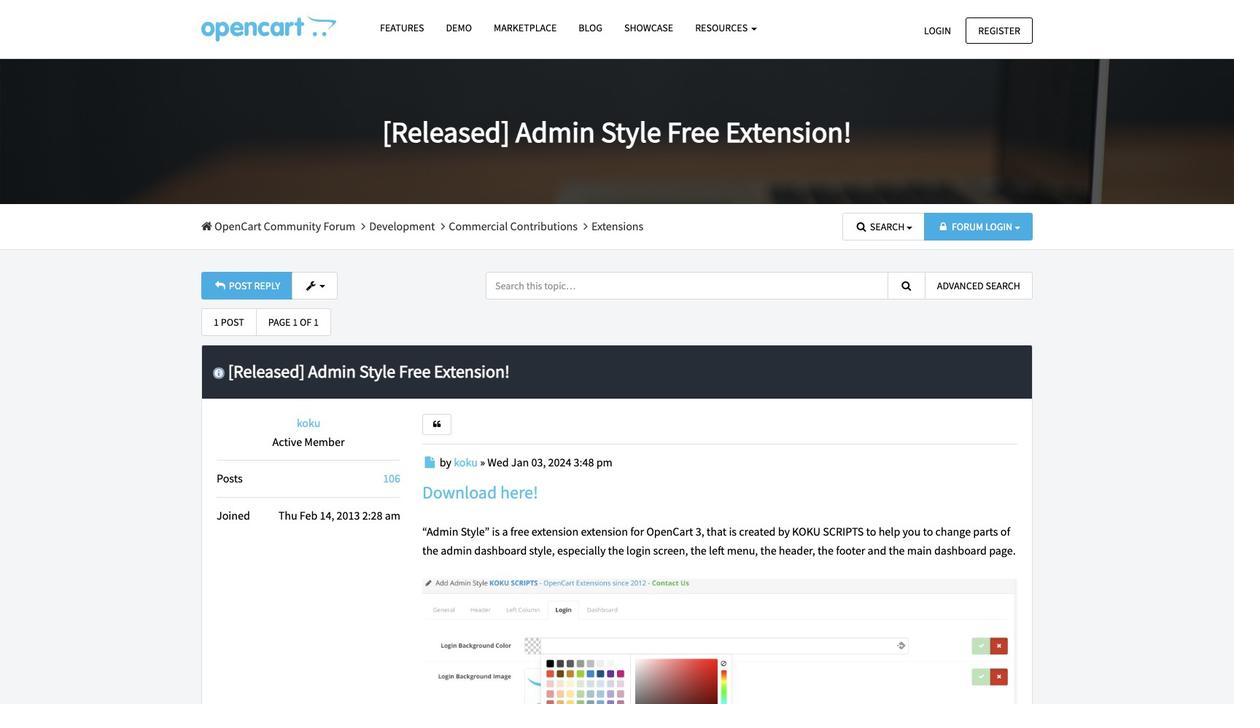 Task type: locate. For each thing, give the bounding box(es) containing it.
to right you
[[923, 525, 934, 539]]

0 vertical spatial koku
[[297, 416, 321, 431]]

2 horizontal spatial 1
[[314, 316, 319, 329]]

dashboard
[[475, 543, 527, 558], [935, 543, 987, 558]]

forum login
[[952, 220, 1013, 234]]

dashboard down a
[[475, 543, 527, 558]]

main
[[908, 543, 932, 558]]

that
[[707, 525, 727, 539]]

style
[[601, 114, 662, 151], [359, 361, 396, 383]]

1 vertical spatial admin
[[308, 361, 356, 383]]

advanced
[[938, 279, 984, 292]]

development link
[[369, 219, 435, 234]]

1 vertical spatial free
[[399, 361, 431, 383]]

1 horizontal spatial login
[[986, 220, 1013, 234]]

forum inside dropdown button
[[952, 220, 984, 234]]

2 to from the left
[[923, 525, 934, 539]]

0 horizontal spatial extension!
[[434, 361, 510, 383]]

1 horizontal spatial free
[[667, 114, 720, 151]]

1 the from the left
[[423, 543, 439, 558]]

search image
[[900, 281, 914, 291]]

koku link left » at the left
[[454, 455, 478, 470]]

demo link
[[435, 15, 483, 41]]

is
[[492, 525, 500, 539], [729, 525, 737, 539]]

0 horizontal spatial is
[[492, 525, 500, 539]]

1 horizontal spatial [released]
[[383, 114, 510, 151]]

login right lock icon
[[986, 220, 1013, 234]]

of up page.
[[1001, 525, 1011, 539]]

the down "admin
[[423, 543, 439, 558]]

is right that
[[729, 525, 737, 539]]

forum right the community
[[324, 219, 356, 234]]

0 horizontal spatial of
[[300, 316, 312, 329]]

1 vertical spatial extension!
[[434, 361, 510, 383]]

opencart right home image
[[215, 219, 262, 234]]

extension up 'especially'
[[581, 525, 628, 539]]

0 horizontal spatial to
[[867, 525, 877, 539]]

1 horizontal spatial style
[[601, 114, 662, 151]]

wed
[[488, 455, 509, 470]]

1 vertical spatial by
[[778, 525, 790, 539]]

admin
[[441, 543, 472, 558]]

commercial
[[449, 219, 508, 234]]

1 extension from the left
[[532, 525, 579, 539]]

1 horizontal spatial 1
[[293, 316, 298, 329]]

the
[[423, 543, 439, 558], [608, 543, 624, 558], [691, 543, 707, 558], [761, 543, 777, 558], [818, 543, 834, 558], [889, 543, 905, 558]]

"admin
[[423, 525, 459, 539]]

1 post
[[214, 316, 244, 329]]

1 vertical spatial [released]
[[228, 361, 305, 383]]

1 vertical spatial style
[[359, 361, 396, 383]]

1 horizontal spatial extension
[[581, 525, 628, 539]]

koku link up "member"
[[297, 416, 321, 431]]

1 horizontal spatial to
[[923, 525, 934, 539]]

extension
[[532, 525, 579, 539], [581, 525, 628, 539]]

login inside dropdown button
[[986, 220, 1013, 234]]

by
[[440, 455, 452, 470], [778, 525, 790, 539]]

Search this topic… text field
[[486, 272, 889, 300]]

1 vertical spatial koku link
[[454, 455, 478, 470]]

scripts
[[823, 525, 864, 539]]

the left left
[[691, 543, 707, 558]]

0 vertical spatial [released] admin style free extension!
[[383, 114, 852, 151]]

1 dashboard from the left
[[475, 543, 527, 558]]

1 horizontal spatial opencart
[[647, 525, 694, 539]]

0 vertical spatial koku link
[[297, 416, 321, 431]]

the down created
[[761, 543, 777, 558]]

0 horizontal spatial free
[[399, 361, 431, 383]]

1 vertical spatial login
[[986, 220, 1013, 234]]

dashboard down change
[[935, 543, 987, 558]]

1 horizontal spatial forum
[[952, 220, 984, 234]]

koku
[[297, 416, 321, 431], [454, 455, 478, 470]]

»
[[480, 455, 485, 470]]

0 horizontal spatial 1
[[214, 316, 219, 329]]

am
[[385, 509, 401, 523]]

marketplace
[[494, 21, 557, 34]]

1 horizontal spatial admin
[[516, 114, 595, 151]]

free
[[667, 114, 720, 151], [399, 361, 431, 383]]

0 horizontal spatial dashboard
[[475, 543, 527, 558]]

post image
[[423, 457, 438, 468]]

of inside "admin style" is a free extension extension for opencart 3, that is created by koku scripts to help you to change parts of the admin dashboard style, especially the login screen, the left menu, the header, the footer and the main dashboard page.
[[1001, 525, 1011, 539]]

you
[[903, 525, 921, 539]]

by left koku
[[778, 525, 790, 539]]

reply image
[[214, 281, 227, 291]]

0 horizontal spatial koku
[[297, 416, 321, 431]]

login left register
[[925, 24, 952, 37]]

1
[[214, 316, 219, 329], [293, 316, 298, 329], [314, 316, 319, 329]]

by right post image
[[440, 455, 452, 470]]

0 vertical spatial of
[[300, 316, 312, 329]]

to
[[867, 525, 877, 539], [923, 525, 934, 539]]

style"
[[461, 525, 490, 539]]

the left login
[[608, 543, 624, 558]]

0 vertical spatial admin
[[516, 114, 595, 151]]

0 horizontal spatial forum
[[324, 219, 356, 234]]

jan
[[511, 455, 529, 470]]

the right and
[[889, 543, 905, 558]]

0 horizontal spatial admin
[[308, 361, 356, 383]]

0 vertical spatial by
[[440, 455, 452, 470]]

1 horizontal spatial of
[[1001, 525, 1011, 539]]

2 1 from the left
[[293, 316, 298, 329]]

blog
[[579, 21, 603, 34]]

3 the from the left
[[691, 543, 707, 558]]

[released] admin style free extension! link
[[228, 361, 510, 383]]

koku up "member"
[[297, 416, 321, 431]]

6 the from the left
[[889, 543, 905, 558]]

1 vertical spatial [released] admin style free extension!
[[228, 361, 510, 383]]

koku link
[[297, 416, 321, 431], [454, 455, 478, 470]]

search image
[[855, 222, 868, 232]]

1 vertical spatial opencart
[[647, 525, 694, 539]]

features
[[380, 21, 424, 34]]

1 horizontal spatial dashboard
[[935, 543, 987, 558]]

0 horizontal spatial opencart
[[215, 219, 262, 234]]

1 vertical spatial of
[[1001, 525, 1011, 539]]

the left footer
[[818, 543, 834, 558]]

0 horizontal spatial [released]
[[228, 361, 305, 383]]

extensions
[[592, 219, 644, 234]]

opencart up the screen,
[[647, 525, 694, 539]]

[released]
[[383, 114, 510, 151], [228, 361, 305, 383]]

extension up style,
[[532, 525, 579, 539]]

download here! link
[[423, 481, 538, 504]]

is left a
[[492, 525, 500, 539]]

1 horizontal spatial by
[[778, 525, 790, 539]]

1 vertical spatial koku
[[454, 455, 478, 470]]

of right page
[[300, 316, 312, 329]]

extensions link
[[592, 219, 644, 234]]

download here!
[[423, 481, 538, 504]]

5 the from the left
[[818, 543, 834, 558]]

opencart
[[215, 219, 262, 234], [647, 525, 694, 539]]

post reply link
[[201, 272, 293, 300]]

1 horizontal spatial is
[[729, 525, 737, 539]]

0 horizontal spatial by
[[440, 455, 452, 470]]

member
[[304, 435, 345, 449]]

0 horizontal spatial login
[[925, 24, 952, 37]]

a
[[502, 525, 508, 539]]

download
[[423, 481, 497, 504]]

1 is from the left
[[492, 525, 500, 539]]

pm
[[597, 455, 613, 470]]

forum right lock icon
[[952, 220, 984, 234]]

post reply
[[227, 279, 280, 292]]

thu feb 14, 2013 2:28 am
[[279, 509, 401, 523]]

community
[[264, 219, 321, 234]]

koku left » at the left
[[454, 455, 478, 470]]

1 1 from the left
[[214, 316, 219, 329]]

extension!
[[726, 114, 852, 151], [434, 361, 510, 383]]

admin
[[516, 114, 595, 151], [308, 361, 356, 383]]

of
[[300, 316, 312, 329], [1001, 525, 1011, 539]]

1 to from the left
[[867, 525, 877, 539]]

0 horizontal spatial extension
[[532, 525, 579, 539]]

1 post link
[[201, 309, 257, 337]]

to left help on the right of page
[[867, 525, 877, 539]]

0 vertical spatial extension!
[[726, 114, 852, 151]]



Task type: describe. For each thing, give the bounding box(es) containing it.
106
[[383, 472, 401, 486]]

koku
[[793, 525, 821, 539]]

3,
[[696, 525, 705, 539]]

reply with quote image
[[432, 421, 442, 429]]

footer
[[836, 543, 866, 558]]

koku active member
[[273, 416, 345, 449]]

0 vertical spatial style
[[601, 114, 662, 151]]

opencart inside "admin style" is a free extension extension for opencart 3, that is created by koku scripts to help you to change parts of the admin dashboard style, especially the login screen, the left menu, the header, the footer and the main dashboard page.
[[647, 525, 694, 539]]

2:28
[[362, 509, 383, 523]]

0 horizontal spatial style
[[359, 361, 396, 383]]

2 extension from the left
[[581, 525, 628, 539]]

3:48
[[574, 455, 594, 470]]

post
[[221, 316, 244, 329]]

search
[[986, 279, 1021, 292]]

page 1 of 1
[[268, 316, 319, 329]]

here!
[[501, 481, 538, 504]]

commercial contributions
[[449, 219, 578, 234]]

lock image
[[937, 222, 950, 232]]

development
[[369, 219, 435, 234]]

2 the from the left
[[608, 543, 624, 558]]

page.
[[990, 543, 1016, 558]]

4 the from the left
[[761, 543, 777, 558]]

thu
[[279, 509, 297, 523]]

active
[[273, 435, 302, 449]]

post
[[229, 279, 252, 292]]

posts
[[217, 472, 243, 486]]

screen,
[[653, 543, 689, 558]]

0 horizontal spatial koku link
[[297, 416, 321, 431]]

showcase
[[625, 21, 674, 34]]

and
[[868, 543, 887, 558]]

search button
[[843, 213, 925, 241]]

by inside "admin style" is a free extension extension for opencart 3, that is created by koku scripts to help you to change parts of the admin dashboard style, especially the login screen, the left menu, the header, the footer and the main dashboard page.
[[778, 525, 790, 539]]

help
[[879, 525, 901, 539]]

0 vertical spatial opencart
[[215, 219, 262, 234]]

resources link
[[685, 15, 768, 41]]

1 horizontal spatial koku link
[[454, 455, 478, 470]]

2024
[[548, 455, 572, 470]]

by koku » wed jan 03, 2024 3:48 pm
[[440, 455, 613, 470]]

header,
[[779, 543, 816, 558]]

106 link
[[383, 472, 401, 486]]

2 is from the left
[[729, 525, 737, 539]]

resources
[[696, 21, 750, 34]]

login link
[[912, 17, 964, 44]]

blog link
[[568, 15, 614, 41]]

demo
[[446, 21, 472, 34]]

home image
[[201, 220, 212, 232]]

contributions
[[510, 219, 578, 234]]

3 1 from the left
[[314, 316, 319, 329]]

commercial contributions link
[[449, 219, 578, 234]]

features link
[[369, 15, 435, 41]]

search
[[870, 220, 905, 234]]

change
[[936, 525, 971, 539]]

free
[[511, 525, 529, 539]]

advanced search
[[938, 279, 1021, 292]]

marketplace link
[[483, 15, 568, 41]]

created
[[739, 525, 776, 539]]

especially
[[557, 543, 606, 558]]

2 dashboard from the left
[[935, 543, 987, 558]]

for
[[631, 525, 644, 539]]

parts
[[974, 525, 999, 539]]

feb
[[300, 509, 318, 523]]

reply
[[254, 279, 280, 292]]

left
[[709, 543, 725, 558]]

koku inside "koku active member"
[[297, 416, 321, 431]]

login
[[627, 543, 651, 558]]

opencart community forum
[[212, 219, 356, 234]]

0 vertical spatial [released]
[[383, 114, 510, 151]]

2013
[[337, 509, 360, 523]]

page
[[268, 316, 291, 329]]

Advanced search search field
[[475, 272, 1044, 300]]

image image
[[423, 579, 1018, 705]]

03,
[[532, 455, 546, 470]]

"admin style" is a free extension extension for opencart 3, that is created by koku scripts to help you to change parts of the admin dashboard style, especially the login screen, the left menu, the header, the footer and the main dashboard page.
[[423, 525, 1016, 558]]

register
[[979, 24, 1021, 37]]

opencart community forum link
[[201, 219, 356, 234]]

1 horizontal spatial koku
[[454, 455, 478, 470]]

forum login button
[[925, 213, 1033, 241]]

wrench image
[[304, 281, 318, 291]]

14,
[[320, 509, 335, 523]]

post reply group
[[201, 272, 338, 300]]

register link
[[966, 17, 1033, 44]]

showcase link
[[614, 15, 685, 41]]

style,
[[529, 543, 555, 558]]

1 horizontal spatial extension!
[[726, 114, 852, 151]]

0 vertical spatial login
[[925, 24, 952, 37]]

joined
[[217, 509, 250, 523]]

0 vertical spatial free
[[667, 114, 720, 151]]

advanced search link
[[925, 272, 1033, 300]]

menu,
[[727, 543, 758, 558]]



Task type: vqa. For each thing, say whether or not it's contained in the screenshot.
newsletter
no



